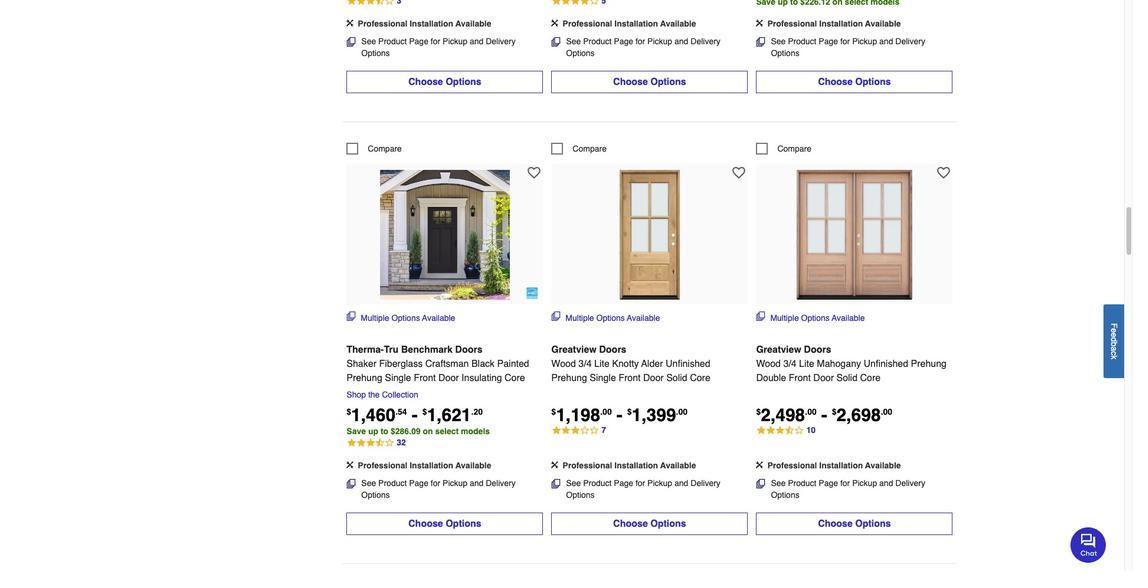 Task type: locate. For each thing, give the bounding box(es) containing it.
1 lite from the left
[[595, 359, 610, 370]]

3.5 stars image for 32 button
[[347, 436, 407, 450]]

1 single from the left
[[385, 373, 411, 384]]

doors for greatview doors wood 3/4 lite knotty alder unfinished prehung single front door solid core
[[599, 345, 627, 355]]

k
[[1110, 355, 1119, 359]]

see product page for pickup and delivery options
[[362, 37, 516, 58], [566, 37, 721, 58], [771, 37, 926, 58], [362, 479, 516, 500], [566, 479, 721, 500], [771, 479, 926, 500]]

professional installation available for leftmost assembly icon
[[358, 19, 492, 28]]

2 door from the left
[[644, 373, 664, 384]]

wood up double
[[757, 359, 781, 370]]

doors up black
[[455, 345, 483, 355]]

2 front from the left
[[619, 373, 641, 384]]

front inside greatview doors wood 3/4 lite knotty alder unfinished prehung single front door solid core
[[619, 373, 641, 384]]

insulating
[[462, 373, 502, 384]]

3/4 inside greatview doors wood 3/4 lite knotty alder unfinished prehung single front door solid core
[[579, 359, 592, 370]]

2 solid from the left
[[837, 373, 858, 384]]

3 multiple from the left
[[771, 314, 799, 323]]

1 3/4 from the left
[[579, 359, 592, 370]]

1 horizontal spatial core
[[690, 373, 711, 384]]

assembly image
[[757, 20, 764, 27], [347, 462, 354, 469], [552, 462, 559, 469]]

2 single from the left
[[590, 373, 616, 384]]

1 horizontal spatial door
[[644, 373, 664, 384]]

door down craftsman
[[439, 373, 459, 384]]

.00
[[601, 407, 612, 417], [676, 407, 688, 417], [806, 407, 817, 417], [881, 407, 893, 417]]

3/4 inside greatview doors wood 3/4 lite mahogany unfinished prehung double front door solid core
[[784, 359, 797, 370]]

solid inside greatview doors wood 3/4 lite mahogany unfinished prehung double front door solid core
[[837, 373, 858, 384]]

installation for the right assembly image
[[820, 19, 863, 28]]

multiple options available link
[[347, 312, 455, 324], [552, 312, 660, 324], [757, 312, 865, 324]]

2 e from the top
[[1110, 333, 1119, 337]]

0 horizontal spatial wood
[[552, 359, 576, 370]]

1 horizontal spatial front
[[619, 373, 641, 384]]

.54
[[396, 407, 407, 417]]

a
[[1110, 347, 1119, 351]]

0 horizontal spatial greatview
[[552, 345, 597, 355]]

.00 up '7' at the bottom right
[[601, 407, 612, 417]]

0 horizontal spatial prehung
[[347, 373, 382, 384]]

1 doors from the left
[[455, 345, 483, 355]]

1,399
[[632, 405, 676, 426]]

.00 up "7" 'button'
[[676, 407, 688, 417]]

2 unfinished from the left
[[864, 359, 909, 370]]

.00 up 10 button
[[881, 407, 893, 417]]

3 front from the left
[[789, 373, 811, 384]]

multiple options available link up mahogany
[[757, 312, 865, 324]]

door down mahogany
[[814, 373, 834, 384]]

3 multiple options available link from the left
[[757, 312, 865, 324]]

choose
[[409, 77, 443, 87], [614, 77, 648, 87], [818, 77, 853, 87], [409, 519, 443, 529], [614, 519, 648, 529], [818, 519, 853, 529]]

multiple options available link up knotty
[[552, 312, 660, 324]]

prehung
[[911, 359, 947, 370], [347, 373, 382, 384], [552, 373, 587, 384]]

3 compare from the left
[[778, 144, 812, 154]]

3 - from the left
[[822, 405, 828, 426]]

lite left mahogany
[[800, 359, 815, 370]]

1 greatview from the left
[[552, 345, 597, 355]]

lite left knotty
[[595, 359, 610, 370]]

1 horizontal spatial multiple options available link
[[552, 312, 660, 324]]

black
[[472, 359, 495, 370]]

1 multiple from the left
[[361, 314, 389, 323]]

2 compare from the left
[[573, 144, 607, 154]]

1 horizontal spatial greatview
[[757, 345, 802, 355]]

2 3/4 from the left
[[784, 359, 797, 370]]

greatview doors wood 3/4 lite knotty alder unfinished prehung single front door solid core image
[[585, 170, 715, 300]]

wood for wood 3/4 lite knotty alder unfinished prehung single front door solid core
[[552, 359, 576, 370]]

assembly image
[[347, 20, 354, 27], [552, 20, 559, 27], [757, 462, 764, 469]]

- right ".54"
[[412, 405, 418, 426]]

1 horizontal spatial multiple options available
[[566, 314, 660, 323]]

10
[[807, 426, 816, 435]]

1 core from the left
[[505, 373, 525, 384]]

3.5 stars image for 10 button
[[757, 424, 817, 438]]

door down "alder"
[[644, 373, 664, 384]]

professional
[[358, 19, 408, 28], [563, 19, 613, 28], [768, 19, 817, 28], [358, 461, 408, 470], [563, 461, 613, 470], [768, 461, 817, 470]]

b
[[1110, 342, 1119, 347]]

1 solid from the left
[[667, 373, 688, 384]]

2 doors from the left
[[599, 345, 627, 355]]

multiple options available link up tru
[[347, 312, 455, 324]]

installation for the right assembly icon
[[820, 461, 863, 470]]

- right '10'
[[822, 405, 828, 426]]

2 horizontal spatial multiple options available
[[771, 314, 865, 323]]

options
[[362, 48, 390, 58], [566, 48, 595, 58], [771, 48, 800, 58], [446, 77, 482, 87], [651, 77, 686, 87], [856, 77, 891, 87], [392, 314, 420, 323], [597, 314, 625, 323], [802, 314, 830, 323], [362, 490, 390, 500], [566, 490, 595, 500], [771, 490, 800, 500], [446, 519, 482, 529], [651, 519, 686, 529], [856, 519, 891, 529]]

unfinished right mahogany
[[864, 359, 909, 370]]

professional installation available for the middle assembly image
[[563, 461, 696, 470]]

3 .00 from the left
[[806, 407, 817, 417]]

1 horizontal spatial heart outline image
[[733, 167, 746, 180]]

1 wood from the left
[[552, 359, 576, 370]]

compare for 5000212365 element
[[368, 144, 402, 154]]

2 multiple options available link from the left
[[552, 312, 660, 324]]

compare for 5013060315 element
[[778, 144, 812, 154]]

2 core from the left
[[690, 373, 711, 384]]

wood inside greatview doors wood 3/4 lite mahogany unfinished prehung double front door solid core
[[757, 359, 781, 370]]

2 horizontal spatial core
[[861, 373, 881, 384]]

product
[[379, 37, 407, 46], [583, 37, 612, 46], [788, 37, 817, 46], [379, 479, 407, 488], [583, 479, 612, 488], [788, 479, 817, 488]]

0 horizontal spatial heart outline image
[[528, 167, 541, 180]]

1 horizontal spatial multiple
[[566, 314, 594, 323]]

2 horizontal spatial front
[[789, 373, 811, 384]]

wood inside greatview doors wood 3/4 lite knotty alder unfinished prehung single front door solid core
[[552, 359, 576, 370]]

therma-
[[347, 345, 384, 355]]

0 horizontal spatial solid
[[667, 373, 688, 384]]

multiple options available link for greatview doors wood 3/4 lite mahogany unfinished prehung double front door solid core image
[[757, 312, 865, 324]]

solid
[[667, 373, 688, 384], [837, 373, 858, 384]]

3/4 up double
[[784, 359, 797, 370]]

0 horizontal spatial compare
[[368, 144, 402, 154]]

0 horizontal spatial multiple options available link
[[347, 312, 455, 324]]

0 horizontal spatial unfinished
[[666, 359, 711, 370]]

$ up "7" 'button'
[[627, 407, 632, 417]]

greatview inside greatview doors wood 3/4 lite mahogany unfinished prehung double front door solid core
[[757, 345, 802, 355]]

3/4 for double
[[784, 359, 797, 370]]

0 horizontal spatial multiple options available
[[361, 314, 455, 323]]

doors inside greatview doors wood 3/4 lite knotty alder unfinished prehung single front door solid core
[[599, 345, 627, 355]]

2 horizontal spatial assembly image
[[757, 462, 764, 469]]

5013060315 element
[[757, 143, 812, 155]]

greatview inside greatview doors wood 3/4 lite knotty alder unfinished prehung single front door solid core
[[552, 345, 597, 355]]

0 horizontal spatial door
[[439, 373, 459, 384]]

3 door from the left
[[814, 373, 834, 384]]

2 lite from the left
[[800, 359, 815, 370]]

multiple
[[361, 314, 389, 323], [566, 314, 594, 323], [771, 314, 799, 323]]

compare inside 5013060315 element
[[778, 144, 812, 154]]

installation
[[410, 19, 454, 28], [615, 19, 658, 28], [820, 19, 863, 28], [410, 461, 454, 470], [615, 461, 658, 470], [820, 461, 863, 470]]

greatview
[[552, 345, 597, 355], [757, 345, 802, 355]]

- for 1,399
[[617, 405, 623, 426]]

$1,198.00-$1,399.00 element
[[552, 405, 688, 426]]

$ up on
[[423, 407, 427, 417]]

$
[[347, 407, 351, 417], [423, 407, 427, 417], [552, 407, 556, 417], [627, 407, 632, 417], [757, 407, 761, 417], [832, 407, 837, 417]]

collection
[[382, 390, 418, 400]]

2 wood from the left
[[757, 359, 781, 370]]

10 button
[[757, 424, 953, 438]]

1 horizontal spatial prehung
[[552, 373, 587, 384]]

and
[[470, 37, 484, 46], [675, 37, 689, 46], [880, 37, 894, 46], [470, 479, 484, 488], [675, 479, 689, 488], [880, 479, 894, 488]]

for
[[431, 37, 441, 46], [636, 37, 645, 46], [841, 37, 850, 46], [431, 479, 441, 488], [636, 479, 645, 488], [841, 479, 850, 488]]

pickup
[[443, 37, 468, 46], [648, 37, 673, 46], [853, 37, 878, 46], [443, 479, 468, 488], [648, 479, 673, 488], [853, 479, 878, 488]]

multiple options available up mahogany
[[771, 314, 865, 323]]

.00 up '10'
[[806, 407, 817, 417]]

installation for the middle assembly icon
[[615, 19, 658, 28]]

2 multiple from the left
[[566, 314, 594, 323]]

0 horizontal spatial assembly image
[[347, 462, 354, 469]]

$ down double
[[757, 407, 761, 417]]

3.5 stars image containing 32
[[347, 436, 407, 450]]

$ up '3 stars' image
[[552, 407, 556, 417]]

0 horizontal spatial front
[[414, 373, 436, 384]]

multiple options available for greatview doors wood 3/4 lite knotty alder unfinished prehung single front door solid core image
[[566, 314, 660, 323]]

on
[[423, 427, 433, 436]]

3.5 stars image containing 10
[[757, 424, 817, 438]]

1 compare from the left
[[368, 144, 402, 154]]

multiple for multiple options available link corresponding to greatview doors wood 3/4 lite mahogany unfinished prehung double front door solid core image
[[771, 314, 799, 323]]

door inside greatview doors wood 3/4 lite mahogany unfinished prehung double front door solid core
[[814, 373, 834, 384]]

single inside greatview doors wood 3/4 lite knotty alder unfinished prehung single front door solid core
[[590, 373, 616, 384]]

1 front from the left
[[414, 373, 436, 384]]

unfinished
[[666, 359, 711, 370], [864, 359, 909, 370]]

compare inside 5000212365 element
[[368, 144, 402, 154]]

2 horizontal spatial -
[[822, 405, 828, 426]]

$ down the shop
[[347, 407, 351, 417]]

double
[[757, 373, 787, 384]]

models
[[461, 427, 490, 436]]

3 stars image
[[552, 424, 607, 438]]

front down craftsman
[[414, 373, 436, 384]]

front inside greatview doors wood 3/4 lite mahogany unfinished prehung double front door solid core
[[789, 373, 811, 384]]

lite
[[595, 359, 610, 370], [800, 359, 815, 370]]

doors
[[455, 345, 483, 355], [599, 345, 627, 355], [804, 345, 832, 355]]

1 horizontal spatial lite
[[800, 359, 815, 370]]

0 horizontal spatial single
[[385, 373, 411, 384]]

6 $ from the left
[[832, 407, 837, 417]]

lite inside greatview doors wood 3/4 lite knotty alder unfinished prehung single front door solid core
[[595, 359, 610, 370]]

2 horizontal spatial multiple
[[771, 314, 799, 323]]

prehung inside greatview doors wood 3/4 lite knotty alder unfinished prehung single front door solid core
[[552, 373, 587, 384]]

- for 1,621
[[412, 405, 418, 426]]

2 greatview from the left
[[757, 345, 802, 355]]

wood for wood 3/4 lite mahogany unfinished prehung double front door solid core
[[757, 359, 781, 370]]

mahogany
[[817, 359, 861, 370]]

door
[[439, 373, 459, 384], [644, 373, 664, 384], [814, 373, 834, 384]]

3 core from the left
[[861, 373, 881, 384]]

$286.09
[[391, 427, 421, 436]]

2 horizontal spatial door
[[814, 373, 834, 384]]

0 horizontal spatial multiple
[[361, 314, 389, 323]]

single down fiberglass
[[385, 373, 411, 384]]

painted
[[497, 359, 529, 370]]

-
[[412, 405, 418, 426], [617, 405, 623, 426], [822, 405, 828, 426]]

3 multiple options available from the left
[[771, 314, 865, 323]]

choose options
[[409, 77, 482, 87], [614, 77, 686, 87], [818, 77, 891, 87], [409, 519, 482, 529], [614, 519, 686, 529], [818, 519, 891, 529]]

heart outline image
[[528, 167, 541, 180], [733, 167, 746, 180], [938, 167, 951, 180]]

core
[[505, 373, 525, 384], [690, 373, 711, 384], [861, 373, 881, 384]]

$ 2,498 .00 - $ 2,698 .00
[[757, 405, 893, 426]]

1 horizontal spatial assembly image
[[552, 20, 559, 27]]

2,498
[[761, 405, 806, 426]]

2 horizontal spatial compare
[[778, 144, 812, 154]]

2 horizontal spatial heart outline image
[[938, 167, 951, 180]]

$1,460.54-$1,621.20 element
[[347, 405, 483, 426]]

- right '7' at the bottom right
[[617, 405, 623, 426]]

3/4 left knotty
[[579, 359, 592, 370]]

prehung inside therma-tru benchmark doors shaker fiberglass craftsman black painted prehung single front door insulating core
[[347, 373, 382, 384]]

2 horizontal spatial multiple options available link
[[757, 312, 865, 324]]

1 - from the left
[[412, 405, 418, 426]]

3/4
[[579, 359, 592, 370], [784, 359, 797, 370]]

delivery
[[486, 37, 516, 46], [691, 37, 721, 46], [896, 37, 926, 46], [486, 479, 516, 488], [691, 479, 721, 488], [896, 479, 926, 488]]

benchmark
[[401, 345, 453, 355]]

f e e d b a c k
[[1110, 323, 1119, 359]]

0 horizontal spatial lite
[[595, 359, 610, 370]]

compare inside 5013060325 element
[[573, 144, 607, 154]]

single down knotty
[[590, 373, 616, 384]]

1 door from the left
[[439, 373, 459, 384]]

multiple options available
[[361, 314, 455, 323], [566, 314, 660, 323], [771, 314, 865, 323]]

multiple options available up knotty
[[566, 314, 660, 323]]

therma-tru benchmark doors shaker fiberglass craftsman black painted prehung single front door insulating core
[[347, 345, 529, 384]]

the
[[368, 390, 380, 400]]

unfinished right "alder"
[[666, 359, 711, 370]]

single
[[385, 373, 411, 384], [590, 373, 616, 384]]

1 horizontal spatial single
[[590, 373, 616, 384]]

$ up 10 button
[[832, 407, 837, 417]]

3 $ from the left
[[552, 407, 556, 417]]

e up d
[[1110, 328, 1119, 333]]

0 horizontal spatial core
[[505, 373, 525, 384]]

2 - from the left
[[617, 405, 623, 426]]

1 horizontal spatial 3/4
[[784, 359, 797, 370]]

multiple options available up tru
[[361, 314, 455, 323]]

solid up 1,399 on the bottom
[[667, 373, 688, 384]]

front
[[414, 373, 436, 384], [619, 373, 641, 384], [789, 373, 811, 384]]

c
[[1110, 351, 1119, 355]]

page
[[409, 37, 429, 46], [614, 37, 634, 46], [819, 37, 838, 46], [409, 479, 429, 488], [614, 479, 634, 488], [819, 479, 838, 488]]

unfinished inside greatview doors wood 3/4 lite knotty alder unfinished prehung single front door solid core
[[666, 359, 711, 370]]

greatview doors wood 3/4 lite mahogany unfinished prehung double front door solid core image
[[790, 170, 920, 300]]

doors up mahogany
[[804, 345, 832, 355]]

1,460
[[351, 405, 396, 426]]

1 horizontal spatial compare
[[573, 144, 607, 154]]

wood
[[552, 359, 576, 370], [757, 359, 781, 370]]

doors inside greatview doors wood 3/4 lite mahogany unfinished prehung double front door solid core
[[804, 345, 832, 355]]

professional installation available
[[358, 19, 492, 28], [563, 19, 696, 28], [768, 19, 901, 28], [358, 461, 492, 470], [563, 461, 696, 470], [768, 461, 901, 470]]

1 horizontal spatial unfinished
[[864, 359, 909, 370]]

alder
[[642, 359, 663, 370]]

1 horizontal spatial -
[[617, 405, 623, 426]]

front down knotty
[[619, 373, 641, 384]]

greatview doors wood 3/4 lite mahogany unfinished prehung double front door solid core
[[757, 345, 947, 384]]

energy star qualified image
[[527, 288, 539, 299]]

fiberglass
[[379, 359, 423, 370]]

e
[[1110, 328, 1119, 333], [1110, 333, 1119, 337]]

door inside therma-tru benchmark doors shaker fiberglass craftsman black painted prehung single front door insulating core
[[439, 373, 459, 384]]

front right double
[[789, 373, 811, 384]]

7
[[602, 426, 606, 435]]

1 unfinished from the left
[[666, 359, 711, 370]]

3 heart outline image from the left
[[938, 167, 951, 180]]

0 horizontal spatial doors
[[455, 345, 483, 355]]

shop the collection
[[347, 390, 418, 400]]

3 doors from the left
[[804, 345, 832, 355]]

compare
[[368, 144, 402, 154], [573, 144, 607, 154], [778, 144, 812, 154]]

1 horizontal spatial solid
[[837, 373, 858, 384]]

see
[[362, 37, 376, 46], [566, 37, 581, 46], [771, 37, 786, 46], [362, 479, 376, 488], [566, 479, 581, 488], [771, 479, 786, 488]]

available
[[456, 19, 492, 28], [661, 19, 696, 28], [866, 19, 901, 28], [422, 314, 455, 323], [627, 314, 660, 323], [832, 314, 865, 323], [456, 461, 492, 470], [661, 461, 696, 470], [866, 461, 901, 470]]

solid down mahogany
[[837, 373, 858, 384]]

.20
[[471, 407, 483, 417]]

e up b
[[1110, 333, 1119, 337]]

wood right painted
[[552, 359, 576, 370]]

1,621
[[427, 405, 471, 426]]

2 multiple options available from the left
[[566, 314, 660, 323]]

0 horizontal spatial 3/4
[[579, 359, 592, 370]]

3.5 stars image
[[347, 0, 402, 8], [757, 424, 817, 438], [347, 436, 407, 450]]

1 horizontal spatial doors
[[599, 345, 627, 355]]

choose options link
[[347, 71, 543, 93], [552, 71, 748, 93], [757, 71, 953, 93], [347, 513, 543, 535], [552, 513, 748, 535], [757, 513, 953, 535]]

doors up knotty
[[599, 345, 627, 355]]

up
[[368, 427, 378, 436]]

1 horizontal spatial wood
[[757, 359, 781, 370]]

2 horizontal spatial prehung
[[911, 359, 947, 370]]

0 horizontal spatial -
[[412, 405, 418, 426]]

1 .00 from the left
[[601, 407, 612, 417]]

lite inside greatview doors wood 3/4 lite mahogany unfinished prehung double front door solid core
[[800, 359, 815, 370]]

2 horizontal spatial doors
[[804, 345, 832, 355]]



Task type: describe. For each thing, give the bounding box(es) containing it.
multiple for first multiple options available link from left
[[361, 314, 389, 323]]

1 $ from the left
[[347, 407, 351, 417]]

2,698
[[837, 405, 881, 426]]

multiple options available link for greatview doors wood 3/4 lite knotty alder unfinished prehung single front door solid core image
[[552, 312, 660, 324]]

0 horizontal spatial assembly image
[[347, 20, 354, 27]]

5013060325 element
[[552, 143, 607, 155]]

greatview doors wood 3/4 lite knotty alder unfinished prehung single front door solid core
[[552, 345, 711, 384]]

lite for knotty
[[595, 359, 610, 370]]

32 button
[[347, 436, 543, 450]]

f
[[1110, 323, 1119, 328]]

f e e d b a c k button
[[1104, 304, 1125, 378]]

single inside therma-tru benchmark doors shaker fiberglass craftsman black painted prehung single front door insulating core
[[385, 373, 411, 384]]

2 horizontal spatial assembly image
[[757, 20, 764, 27]]

craftsman
[[426, 359, 469, 370]]

doors inside therma-tru benchmark doors shaker fiberglass craftsman black painted prehung single front door insulating core
[[455, 345, 483, 355]]

save
[[347, 427, 366, 436]]

installation for the middle assembly image
[[615, 461, 658, 470]]

7 button
[[552, 424, 748, 438]]

core inside greatview doors wood 3/4 lite knotty alder unfinished prehung single front door solid core
[[690, 373, 711, 384]]

2 .00 from the left
[[676, 407, 688, 417]]

1,198
[[556, 405, 601, 426]]

1 multiple options available link from the left
[[347, 312, 455, 324]]

unfinished inside greatview doors wood 3/4 lite mahogany unfinished prehung double front door solid core
[[864, 359, 909, 370]]

tru
[[384, 345, 399, 355]]

multiple for multiple options available link related to greatview doors wood 3/4 lite knotty alder unfinished prehung single front door solid core image
[[566, 314, 594, 323]]

5000212365 element
[[347, 143, 402, 155]]

door inside greatview doors wood 3/4 lite knotty alder unfinished prehung single front door solid core
[[644, 373, 664, 384]]

2 $ from the left
[[423, 407, 427, 417]]

shop
[[347, 390, 366, 400]]

shop the collection link
[[347, 390, 423, 400]]

shaker
[[347, 359, 377, 370]]

professional installation available for the right assembly image
[[768, 19, 901, 28]]

1 heart outline image from the left
[[528, 167, 541, 180]]

knotty
[[612, 359, 639, 370]]

compare for 5013060325 element
[[573, 144, 607, 154]]

1 e from the top
[[1110, 328, 1119, 333]]

4 $ from the left
[[627, 407, 632, 417]]

doors for greatview doors wood 3/4 lite mahogany unfinished prehung double front door solid core
[[804, 345, 832, 355]]

2 heart outline image from the left
[[733, 167, 746, 180]]

chat invite button image
[[1071, 527, 1107, 563]]

to
[[381, 427, 389, 436]]

therma-tru benchmark doors shaker fiberglass craftsman black painted prehung single front door insulating core image
[[380, 170, 510, 300]]

solid inside greatview doors wood 3/4 lite knotty alder unfinished prehung single front door solid core
[[667, 373, 688, 384]]

1 horizontal spatial assembly image
[[552, 462, 559, 469]]

greatview for greatview doors wood 3/4 lite mahogany unfinished prehung double front door solid core
[[757, 345, 802, 355]]

- for 2,698
[[822, 405, 828, 426]]

front inside therma-tru benchmark doors shaker fiberglass craftsman black painted prehung single front door insulating core
[[414, 373, 436, 384]]

$2,498.00-$2,698.00 element
[[757, 405, 893, 426]]

therma-tru benchmark doorsshaker fiberglass craftsman black painted prehung single front door insulating core element
[[347, 164, 543, 305]]

d
[[1110, 337, 1119, 342]]

greatview for greatview doors wood 3/4 lite knotty alder unfinished prehung single front door solid core
[[552, 345, 597, 355]]

4 stars image
[[552, 0, 607, 8]]

5 $ from the left
[[757, 407, 761, 417]]

installation for the left assembly image
[[410, 461, 454, 470]]

32
[[397, 438, 406, 447]]

core inside therma-tru benchmark doors shaker fiberglass craftsman black painted prehung single front door insulating core
[[505, 373, 525, 384]]

multiple options available for greatview doors wood 3/4 lite mahogany unfinished prehung double front door solid core image
[[771, 314, 865, 323]]

professional installation available for the left assembly image
[[358, 461, 492, 470]]

professional installation available for the right assembly icon
[[768, 461, 901, 470]]

save up to $286.09 on select models
[[347, 427, 490, 436]]

$ 1,460 .54 - $ 1,621 .20
[[347, 405, 483, 426]]

professional installation available for the middle assembly icon
[[563, 19, 696, 28]]

installation for leftmost assembly icon
[[410, 19, 454, 28]]

1 multiple options available from the left
[[361, 314, 455, 323]]

select
[[435, 427, 459, 436]]

prehung inside greatview doors wood 3/4 lite mahogany unfinished prehung double front door solid core
[[911, 359, 947, 370]]

$ 1,198 .00 - $ 1,399 .00
[[552, 405, 688, 426]]

core inside greatview doors wood 3/4 lite mahogany unfinished prehung double front door solid core
[[861, 373, 881, 384]]

lite for mahogany
[[800, 359, 815, 370]]

4 .00 from the left
[[881, 407, 893, 417]]

3/4 for prehung
[[579, 359, 592, 370]]



Task type: vqa. For each thing, say whether or not it's contained in the screenshot.
2nd Business from the left
no



